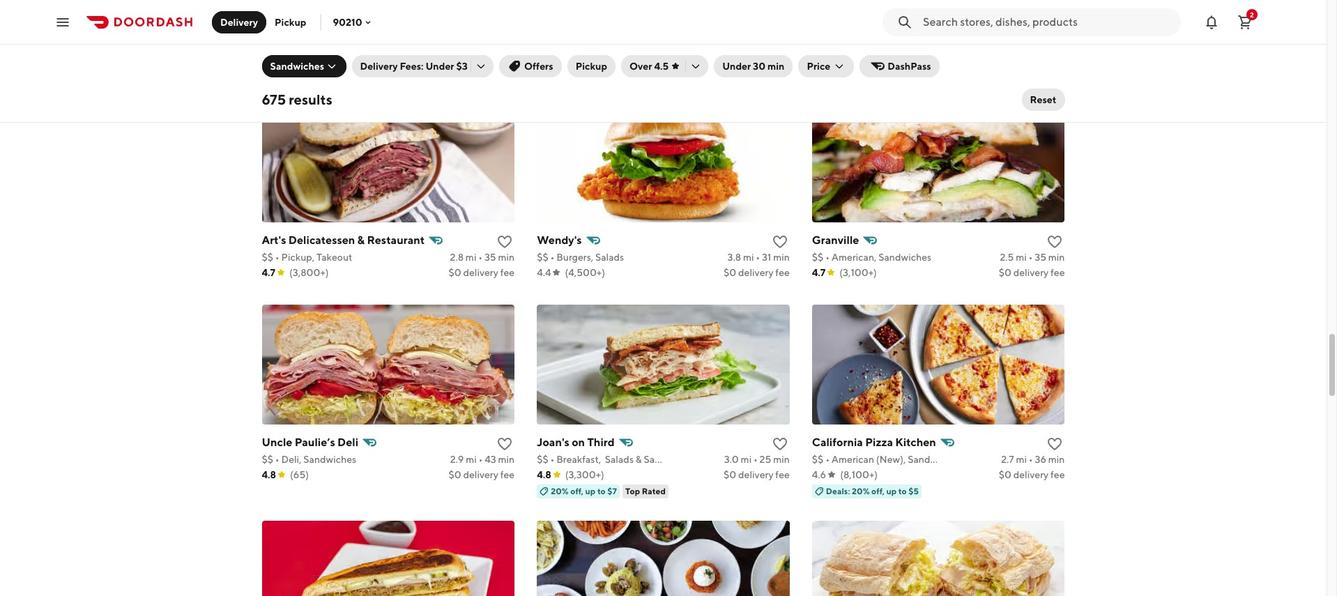 Task type: describe. For each thing, give the bounding box(es) containing it.
33
[[485, 49, 496, 60]]

• left 36
[[1029, 454, 1033, 465]]

deals: 20% off, up to $5
[[826, 486, 919, 496]]

3.0 mi • 25 min
[[724, 454, 790, 465]]

0 vertical spatial pickup
[[275, 16, 306, 28]]

$$ for main chick hot chicken
[[812, 49, 824, 60]]

min for carving
[[498, 49, 515, 60]]

2.8
[[450, 252, 464, 263]]

delivery for delivery fees: under $3
[[360, 61, 398, 72]]

american,
[[832, 252, 877, 263]]

carving
[[284, 31, 325, 44]]

$​0 delivery fee for the carving board
[[449, 65, 515, 76]]

31
[[762, 252, 772, 263]]

• down granville
[[826, 252, 830, 263]]

click to add this store to your saved list image for granville
[[1047, 233, 1064, 250]]

2
[[1250, 10, 1254, 18]]

sandwiches right american,
[[879, 252, 932, 263]]

$7
[[608, 486, 617, 496]]

sandwiches down kitchen
[[908, 454, 961, 465]]

mi for california pizza kitchen
[[1016, 454, 1027, 465]]

• left deli,
[[275, 454, 279, 465]]

min right 31
[[773, 252, 790, 263]]

rated
[[642, 486, 666, 496]]

675
[[262, 91, 286, 107]]

delivery for delivery
[[220, 16, 258, 28]]

fee for panera bread
[[776, 65, 790, 76]]

$$ for california pizza kitchen
[[812, 454, 824, 465]]

$​0 for art's delicatessen & restaurant
[[449, 267, 461, 278]]

fee for the carving board
[[500, 65, 515, 76]]

• left the 33
[[479, 49, 483, 60]]

sandwich
[[339, 49, 382, 60]]

$​0 for panera bread
[[724, 65, 737, 76]]

$5
[[909, 486, 919, 496]]

2.9 mi • 43 min
[[450, 454, 515, 465]]

4.6 for panera bread
[[537, 65, 551, 76]]

4.7 for the
[[262, 65, 275, 76]]

$​0 for the carving board
[[449, 65, 461, 76]]

4.5
[[654, 61, 669, 72]]

delivery for panera bread
[[739, 65, 774, 76]]

$​0 for california pizza kitchen
[[999, 469, 1012, 480]]

deli
[[338, 436, 359, 449]]

under inside button
[[723, 61, 751, 72]]

min for pizza
[[1049, 454, 1065, 465]]

$$ for art's delicatessen & restaurant
[[262, 252, 273, 263]]

• down the at the left of page
[[275, 49, 279, 60]]

burgers,
[[557, 252, 594, 263]]

1 off, from the left
[[571, 486, 584, 496]]

california
[[812, 436, 863, 449]]

over 4.5
[[630, 61, 669, 72]]

dashpass button
[[860, 55, 940, 77]]

mi for granville
[[1016, 252, 1027, 263]]

4.8 for main chick hot chicken
[[812, 65, 827, 76]]

(4,500+)
[[565, 267, 605, 278]]

chick
[[841, 31, 871, 44]]

price
[[807, 61, 831, 72]]

results
[[289, 91, 333, 107]]

2 20% from the left
[[852, 486, 870, 496]]

fried
[[873, 49, 896, 60]]

delivery for granville
[[1014, 267, 1049, 278]]

the carving board
[[262, 31, 358, 44]]

min for paulie's
[[498, 454, 515, 465]]

1 horizontal spatial &
[[636, 454, 642, 465]]

$$ • pickup, takeout
[[262, 252, 352, 263]]

$$ for the carving board
[[262, 49, 273, 60]]

$​0 delivery fee for art's delicatessen & restaurant
[[449, 267, 515, 278]]

$$ • deli, sandwiches
[[262, 454, 356, 465]]

chicken,
[[832, 49, 871, 60]]

delicatessen
[[289, 233, 355, 247]]

$$ • breakfast,  salads & sandwiches
[[537, 454, 697, 465]]

$​0 for wendy's
[[724, 267, 737, 278]]

bread
[[576, 31, 607, 44]]

2.8 mi • 35 min
[[450, 252, 515, 263]]

click to add this store to your saved list image for california pizza kitchen
[[1047, 436, 1064, 452]]

notification bell image
[[1204, 14, 1220, 30]]

fees:
[[400, 61, 424, 72]]

top rated
[[626, 486, 666, 496]]

$​0 delivery fee for wendy's
[[724, 267, 790, 278]]

click to add this store to your saved list image for uncle paulie's deli
[[497, 436, 513, 452]]

hot
[[873, 31, 893, 44]]

• left 31
[[756, 252, 760, 263]]

2.9 mi • 30 min
[[725, 49, 790, 60]]

• right 2.5 at top
[[1029, 252, 1033, 263]]

$​0 for joan's on third
[[724, 469, 737, 480]]

joan's
[[537, 436, 570, 449]]

$​0 delivery fee for granville
[[999, 267, 1065, 278]]

• down art's
[[275, 252, 279, 263]]

fee for california pizza kitchen
[[1051, 469, 1065, 480]]

$$ for granville
[[812, 252, 824, 263]]

salads for wendy's
[[595, 252, 624, 263]]

3.8 mi • 31 min
[[728, 252, 790, 263]]

joan's on third
[[537, 436, 615, 449]]

4.8 for joan's on third
[[537, 469, 551, 480]]

• right 2.8
[[479, 252, 483, 263]]

• down california
[[826, 454, 830, 465]]

2.9 for uncle paulie's deli
[[450, 454, 464, 465]]

(3,300+)
[[565, 469, 604, 480]]

2.5 mi • 35 min
[[1000, 252, 1065, 263]]

under 30 min
[[723, 61, 785, 72]]

• left the 25
[[754, 454, 758, 465]]

sandwiches button
[[262, 55, 346, 77]]

$$ for wendy's
[[537, 252, 549, 263]]

$​0 delivery fee for uncle paulie's deli
[[449, 469, 515, 480]]

• up 4.4
[[551, 252, 555, 263]]

over 4.5 button
[[621, 55, 709, 77]]

$$ • sandwiches, sandwich
[[262, 49, 382, 60]]

reset
[[1030, 94, 1057, 105]]

paulie's
[[295, 436, 335, 449]]

$$ for uncle paulie's deli
[[262, 454, 273, 465]]

delivery for wendy's
[[739, 267, 774, 278]]

1 under from the left
[[426, 61, 454, 72]]

2 to from the left
[[899, 486, 907, 496]]

20% off, up to $7
[[551, 486, 617, 496]]

2.7 mi • 36 min
[[1002, 454, 1065, 465]]

2 button
[[1232, 8, 1259, 36]]

uncle paulie's deli
[[262, 436, 359, 449]]

0 horizontal spatial &
[[357, 233, 365, 247]]

25
[[760, 454, 772, 465]]

open menu image
[[54, 14, 71, 30]]

on
[[572, 436, 585, 449]]

mi for wendy's
[[743, 252, 754, 263]]

$$ • chicken, fried chicken
[[812, 49, 935, 60]]

board
[[327, 31, 358, 44]]

panera
[[537, 31, 574, 44]]

• left the 43 on the left
[[479, 454, 483, 465]]

top
[[626, 486, 640, 496]]

3.5
[[450, 49, 464, 60]]

art's
[[262, 233, 286, 247]]

sandwiches down bread
[[584, 49, 637, 60]]

0 vertical spatial chicken
[[895, 31, 938, 44]]

$$ • burgers, salads
[[537, 252, 624, 263]]

4.7 down granville
[[812, 267, 826, 278]]

min for bread
[[773, 49, 790, 60]]

mi for uncle paulie's deli
[[466, 454, 477, 465]]

panera bread
[[537, 31, 607, 44]]

3.5 mi • 33 min
[[450, 49, 515, 60]]



Task type: vqa. For each thing, say whether or not it's contained in the screenshot.


Task type: locate. For each thing, give the bounding box(es) containing it.
min down 2.9 mi • 30 min
[[768, 61, 785, 72]]

click to add this store to your saved list image
[[497, 31, 513, 48], [497, 233, 513, 250], [1047, 233, 1064, 250], [497, 436, 513, 452], [772, 436, 789, 452]]

delivery fees: under $3
[[360, 61, 468, 72]]

0 vertical spatial 2.9
[[725, 49, 738, 60]]

0 vertical spatial 4.6
[[537, 65, 551, 76]]

to
[[598, 486, 606, 496], [899, 486, 907, 496]]

delivery button
[[212, 11, 266, 33]]

over
[[630, 61, 652, 72]]

$​0 delivery fee down 3.8 mi • 31 min
[[724, 267, 790, 278]]

$$ down art's
[[262, 252, 273, 263]]

2.9 left the 43 on the left
[[450, 454, 464, 465]]

delivery for california pizza kitchen
[[1014, 469, 1049, 480]]

1 horizontal spatial pickup button
[[567, 55, 616, 77]]

• up the price
[[826, 49, 830, 60]]

$​0 down 2.9 mi • 43 min
[[449, 469, 461, 480]]

fee down 2.7 mi • 36 min at right bottom
[[1051, 469, 1065, 480]]

dashpass
[[888, 61, 931, 72]]

click to add this store to your saved list image for main chick hot chicken
[[1047, 31, 1064, 48]]

under 30 min button
[[714, 55, 793, 77]]

4.6 up deals:
[[812, 469, 826, 480]]

min for delicatessen
[[498, 252, 515, 263]]

fee for wendy's
[[776, 267, 790, 278]]

$​0 delivery fee for california pizza kitchen
[[999, 469, 1065, 480]]

0 horizontal spatial to
[[598, 486, 606, 496]]

pickup
[[275, 16, 306, 28], [576, 61, 607, 72]]

$​0 down 2.7 on the bottom of the page
[[999, 469, 1012, 480]]

delivery down 2.8 mi • 35 min
[[463, 267, 499, 278]]

30
[[759, 49, 772, 60], [753, 61, 766, 72]]

mi for the carving board
[[466, 49, 477, 60]]

mi right 2.7 on the bottom of the page
[[1016, 454, 1027, 465]]

0 vertical spatial salads
[[595, 252, 624, 263]]

0 horizontal spatial 20%
[[551, 486, 569, 496]]

to left $5
[[899, 486, 907, 496]]

fee for uncle paulie's deli
[[500, 469, 515, 480]]

$​0 down 2.5 at top
[[999, 267, 1012, 278]]

sandwiches down paulie's
[[304, 454, 356, 465]]

click to add this store to your saved list image up 2.9 mi • 30 min
[[772, 31, 789, 48]]

mi right 2.8
[[466, 252, 477, 263]]

price button
[[799, 55, 854, 77]]

min up under 30 min
[[773, 49, 790, 60]]

mi right 3.0
[[741, 454, 752, 465]]

fee down 3.8 mi • 31 min
[[776, 267, 790, 278]]

& up the top
[[636, 454, 642, 465]]

$​0 down 3.0
[[724, 469, 737, 480]]

1 vertical spatial 4.6
[[812, 469, 826, 480]]

2 off, from the left
[[872, 486, 885, 496]]

mi right 3.8
[[743, 252, 754, 263]]

0 horizontal spatial pickup
[[275, 16, 306, 28]]

fee for granville
[[1051, 267, 1065, 278]]

1 35 from the left
[[485, 252, 496, 263]]

off,
[[571, 486, 584, 496], [872, 486, 885, 496]]

click to add this store to your saved list image up 3.8 mi • 31 min
[[772, 233, 789, 250]]

2.9
[[725, 49, 738, 60], [450, 454, 464, 465]]

deli,
[[281, 454, 302, 465]]

$3
[[456, 61, 468, 72]]

• down joan's
[[551, 454, 555, 465]]

3 items, open order cart image
[[1237, 14, 1254, 30]]

min inside button
[[768, 61, 785, 72]]

1 vertical spatial pickup
[[576, 61, 607, 72]]

0 vertical spatial delivery
[[220, 16, 258, 28]]

0 horizontal spatial pickup button
[[266, 11, 315, 33]]

salads up (4,500+)
[[595, 252, 624, 263]]

•
[[275, 49, 279, 60], [479, 49, 483, 60], [545, 49, 549, 60], [753, 49, 757, 60], [826, 49, 830, 60], [275, 252, 279, 263], [479, 252, 483, 263], [551, 252, 555, 263], [756, 252, 760, 263], [826, 252, 830, 263], [1029, 252, 1033, 263], [275, 454, 279, 465], [479, 454, 483, 465], [551, 454, 555, 465], [754, 454, 758, 465], [826, 454, 830, 465], [1029, 454, 1033, 465]]

delivery down 2.7 mi • 36 min at right bottom
[[1014, 469, 1049, 480]]

4.8 down the main
[[812, 65, 827, 76]]

fee for joan's on third
[[776, 469, 790, 480]]

1 horizontal spatial 20%
[[852, 486, 870, 496]]

min for on
[[773, 454, 790, 465]]

min right the 43 on the left
[[498, 454, 515, 465]]

mi for joan's on third
[[741, 454, 752, 465]]

$​0
[[449, 65, 461, 76], [724, 65, 737, 76], [449, 267, 461, 278], [724, 267, 737, 278], [999, 267, 1012, 278], [449, 469, 461, 480], [724, 469, 737, 480], [999, 469, 1012, 480]]

$​0 down 2.9 mi • 30 min
[[724, 65, 737, 76]]

2 up from the left
[[887, 486, 897, 496]]

pickup button down bread
[[567, 55, 616, 77]]

under down '3.5'
[[426, 61, 454, 72]]

• right $
[[545, 49, 549, 60]]

2 35 from the left
[[1035, 252, 1047, 263]]

0 horizontal spatial 4.8
[[262, 469, 276, 480]]

click to add this store to your saved list image up 3.5 mi • 33 min
[[497, 31, 513, 48]]

pickup button
[[266, 11, 315, 33], [567, 55, 616, 77]]

$
[[537, 49, 543, 60]]

36
[[1035, 454, 1047, 465]]

takeout
[[317, 252, 352, 263]]

min right 36
[[1049, 454, 1065, 465]]

$$ • american (new), sandwiches
[[812, 454, 961, 465]]

(8,100+)
[[840, 469, 878, 480]]

4.7
[[262, 65, 275, 76], [262, 267, 275, 278], [812, 267, 826, 278]]

wendy's
[[537, 233, 582, 247]]

1 horizontal spatial pickup
[[576, 61, 607, 72]]

$​0 delivery fee down 2.7 mi • 36 min at right bottom
[[999, 469, 1065, 480]]

min right 2.8
[[498, 252, 515, 263]]

granville
[[812, 233, 859, 247]]

43
[[485, 454, 496, 465]]

0 horizontal spatial 4.6
[[537, 65, 551, 76]]

third
[[587, 436, 615, 449]]

2.9 for panera bread
[[725, 49, 738, 60]]

$​0 delivery fee down 2.9 mi • 43 min
[[449, 469, 515, 480]]

$$ for joan's on third
[[537, 454, 549, 465]]

Store search: begin typing to search for stores available on DoorDash text field
[[923, 14, 1173, 30]]

to left $7
[[598, 486, 606, 496]]

$​0 for uncle paulie's deli
[[449, 469, 461, 480]]

$$ down joan's
[[537, 454, 549, 465]]

0 horizontal spatial 2.9
[[450, 454, 464, 465]]

$​0 delivery fee down 3.0 mi • 25 min
[[724, 469, 790, 480]]

kitchen
[[896, 436, 936, 449]]

$$ up 4.4
[[537, 252, 549, 263]]

click to add this store to your saved list image up 2.7 mi • 36 min at right bottom
[[1047, 436, 1064, 452]]

35 right 2.8
[[485, 252, 496, 263]]

breakfast,
[[557, 454, 601, 465]]

0 vertical spatial pickup button
[[266, 11, 315, 33]]

delivery down 3.8 mi • 31 min
[[739, 267, 774, 278]]

0 horizontal spatial up
[[585, 486, 596, 496]]

uncle
[[262, 436, 292, 449]]

delivery down 2.9 mi • 43 min
[[463, 469, 499, 480]]

90210
[[333, 16, 362, 28]]

up down (3,300+)
[[585, 486, 596, 496]]

4.8 down joan's
[[537, 469, 551, 480]]

click to add this store to your saved list image
[[772, 31, 789, 48], [1047, 31, 1064, 48], [772, 233, 789, 250], [1047, 436, 1064, 452]]

mi for panera bread
[[740, 49, 751, 60]]

min right the 33
[[498, 49, 515, 60]]

30 down 2.9 mi • 30 min
[[753, 61, 766, 72]]

$$
[[262, 49, 273, 60], [812, 49, 824, 60], [262, 252, 273, 263], [537, 252, 549, 263], [812, 252, 824, 263], [262, 454, 273, 465], [537, 454, 549, 465], [812, 454, 824, 465]]

1 horizontal spatial 4.6
[[812, 469, 826, 480]]

35 right 2.5 at top
[[1035, 252, 1047, 263]]

$​0 for granville
[[999, 267, 1012, 278]]

4.8
[[812, 65, 827, 76], [262, 469, 276, 480], [537, 469, 551, 480]]

4.6 for california pizza kitchen
[[812, 469, 826, 480]]

(3,800+)
[[289, 267, 329, 278]]

2.5
[[1000, 252, 1014, 263]]

mi for art's delicatessen & restaurant
[[466, 252, 477, 263]]

4.7 down art's
[[262, 267, 275, 278]]

0 vertical spatial 30
[[759, 49, 772, 60]]

1 vertical spatial delivery
[[360, 61, 398, 72]]

0 horizontal spatial off,
[[571, 486, 584, 496]]

$$ up the price
[[812, 49, 824, 60]]

pickup down $ • salads, sandwiches
[[576, 61, 607, 72]]

0 horizontal spatial 35
[[485, 252, 496, 263]]

1 vertical spatial 30
[[753, 61, 766, 72]]

0 horizontal spatial under
[[426, 61, 454, 72]]

sandwiches inside sandwiches button
[[270, 61, 324, 72]]

1 horizontal spatial up
[[887, 486, 897, 496]]

4.8 left (65)
[[262, 469, 276, 480]]

& left restaurant
[[357, 233, 365, 247]]

delivery down 2.5 mi • 35 min
[[1014, 267, 1049, 278]]

delivery down 3.0 mi • 25 min
[[739, 469, 774, 480]]

delivery
[[220, 16, 258, 28], [360, 61, 398, 72]]

675 results
[[262, 91, 333, 107]]

reset button
[[1022, 89, 1065, 111]]

1 vertical spatial chicken
[[898, 49, 935, 60]]

3.8
[[728, 252, 741, 263]]

$$ down the at the left of page
[[262, 49, 273, 60]]

offers
[[524, 61, 553, 72]]

1 vertical spatial &
[[636, 454, 642, 465]]

click to add this store to your saved list image for art's delicatessen & restaurant
[[497, 233, 513, 250]]

$​0 delivery fee for panera bread
[[724, 65, 790, 76]]

delivery inside button
[[220, 16, 258, 28]]

delivery for art's delicatessen & restaurant
[[463, 267, 499, 278]]

pizza
[[866, 436, 893, 449]]

click to add this store to your saved list image for the carving board
[[497, 31, 513, 48]]

deals:
[[826, 486, 850, 496]]

3.0
[[724, 454, 739, 465]]

0 vertical spatial &
[[357, 233, 365, 247]]

35
[[485, 252, 496, 263], [1035, 252, 1047, 263]]

$​0 down 2.8
[[449, 267, 461, 278]]

2.7
[[1002, 454, 1014, 465]]

pickup button up sandwiches,
[[266, 11, 315, 33]]

fee down 3.0 mi • 25 min
[[776, 469, 790, 480]]

click to add this store to your saved list image up 2.8 mi • 35 min
[[497, 233, 513, 250]]

pickup,
[[281, 252, 315, 263]]

1 horizontal spatial 2.9
[[725, 49, 738, 60]]

min right 2.5 at top
[[1049, 252, 1065, 263]]

• up under 30 min
[[753, 49, 757, 60]]

1 vertical spatial salads
[[605, 454, 634, 465]]

1 horizontal spatial under
[[723, 61, 751, 72]]

$​0 down 3.8
[[724, 267, 737, 278]]

2 horizontal spatial 4.8
[[812, 65, 827, 76]]

1 to from the left
[[598, 486, 606, 496]]

sandwiches
[[584, 49, 637, 60], [270, 61, 324, 72], [879, 252, 932, 263], [304, 454, 356, 465], [644, 454, 697, 465], [908, 454, 961, 465]]

4.7 for art's
[[262, 267, 275, 278]]

$$ down california
[[812, 454, 824, 465]]

under down 2.9 mi • 30 min
[[723, 61, 751, 72]]

1 horizontal spatial off,
[[872, 486, 885, 496]]

(3,100+)
[[840, 267, 877, 278]]

2 under from the left
[[723, 61, 751, 72]]

click to add this store to your saved list image for wendy's
[[772, 233, 789, 250]]

delivery for the carving board
[[463, 65, 499, 76]]

mi right 2.5 at top
[[1016, 252, 1027, 263]]

(4,000+)
[[565, 65, 606, 76]]

1 up from the left
[[585, 486, 596, 496]]

main chick hot chicken
[[812, 31, 938, 44]]

30 up under 30 min
[[759, 49, 772, 60]]

mi
[[466, 49, 477, 60], [740, 49, 751, 60], [466, 252, 477, 263], [743, 252, 754, 263], [1016, 252, 1027, 263], [466, 454, 477, 465], [741, 454, 752, 465], [1016, 454, 1027, 465]]

1 horizontal spatial 4.8
[[537, 469, 551, 480]]

sandwiches,
[[281, 49, 337, 60]]

click to add this store to your saved list image for joan's on third
[[772, 436, 789, 452]]

1 vertical spatial 2.9
[[450, 454, 464, 465]]

main
[[812, 31, 838, 44]]

$ • salads, sandwiches
[[537, 49, 637, 60]]

4.6 down $
[[537, 65, 551, 76]]

1 vertical spatial pickup button
[[567, 55, 616, 77]]

1 horizontal spatial 35
[[1035, 252, 1047, 263]]

fee down 3.5 mi • 33 min
[[500, 65, 515, 76]]

$$ • american, sandwiches
[[812, 252, 932, 263]]

$​0 down '3.5'
[[449, 65, 461, 76]]

chicken
[[895, 31, 938, 44], [898, 49, 935, 60]]

salads down third
[[605, 454, 634, 465]]

(2,600+)
[[289, 65, 329, 76]]

4.8 for uncle paulie's deli
[[262, 469, 276, 480]]

fee down 2.5 mi • 35 min
[[1051, 267, 1065, 278]]

up left $5
[[887, 486, 897, 496]]

the
[[262, 31, 282, 44]]

sandwiches up rated
[[644, 454, 697, 465]]

30 inside button
[[753, 61, 766, 72]]

pickup up carving
[[275, 16, 306, 28]]

min right the 25
[[773, 454, 790, 465]]

$​0 delivery fee down 2.8 mi • 35 min
[[449, 267, 515, 278]]

0 horizontal spatial delivery
[[220, 16, 258, 28]]

american
[[832, 454, 875, 465]]

salads for joan's on third
[[605, 454, 634, 465]]

$$ down granville
[[812, 252, 824, 263]]

click to add this store to your saved list image for panera bread
[[772, 31, 789, 48]]

35 for granville
[[1035, 252, 1047, 263]]

delivery down 2.9 mi • 30 min
[[739, 65, 774, 76]]

fee for art's delicatessen & restaurant
[[500, 267, 515, 278]]

click to add this store to your saved list image up 2.5 mi • 35 min
[[1047, 233, 1064, 250]]

$​0 delivery fee for joan's on third
[[724, 469, 790, 480]]

delivery for uncle paulie's deli
[[463, 469, 499, 480]]

fee down 2.9 mi • 43 min
[[500, 469, 515, 480]]

1 20% from the left
[[551, 486, 569, 496]]

$​0 delivery fee down 3.5 mi • 33 min
[[449, 65, 515, 76]]

click to add this store to your saved list image down "store search: begin typing to search for stores available on doordash" text box
[[1047, 31, 1064, 48]]

1 horizontal spatial to
[[899, 486, 907, 496]]

delivery for joan's on third
[[739, 469, 774, 480]]

delivery
[[463, 65, 499, 76], [739, 65, 774, 76], [463, 267, 499, 278], [739, 267, 774, 278], [1014, 267, 1049, 278], [463, 469, 499, 480], [739, 469, 774, 480], [1014, 469, 1049, 480]]

1 horizontal spatial delivery
[[360, 61, 398, 72]]

4.4
[[537, 267, 551, 278]]

35 for art's delicatessen & restaurant
[[485, 252, 496, 263]]

90210 button
[[333, 16, 374, 28]]

20% down (3,300+)
[[551, 486, 569, 496]]

(65)
[[290, 469, 309, 480]]

delivery down 3.5 mi • 33 min
[[463, 65, 499, 76]]

mi up under 30 min
[[740, 49, 751, 60]]

mi right '3.5'
[[466, 49, 477, 60]]



